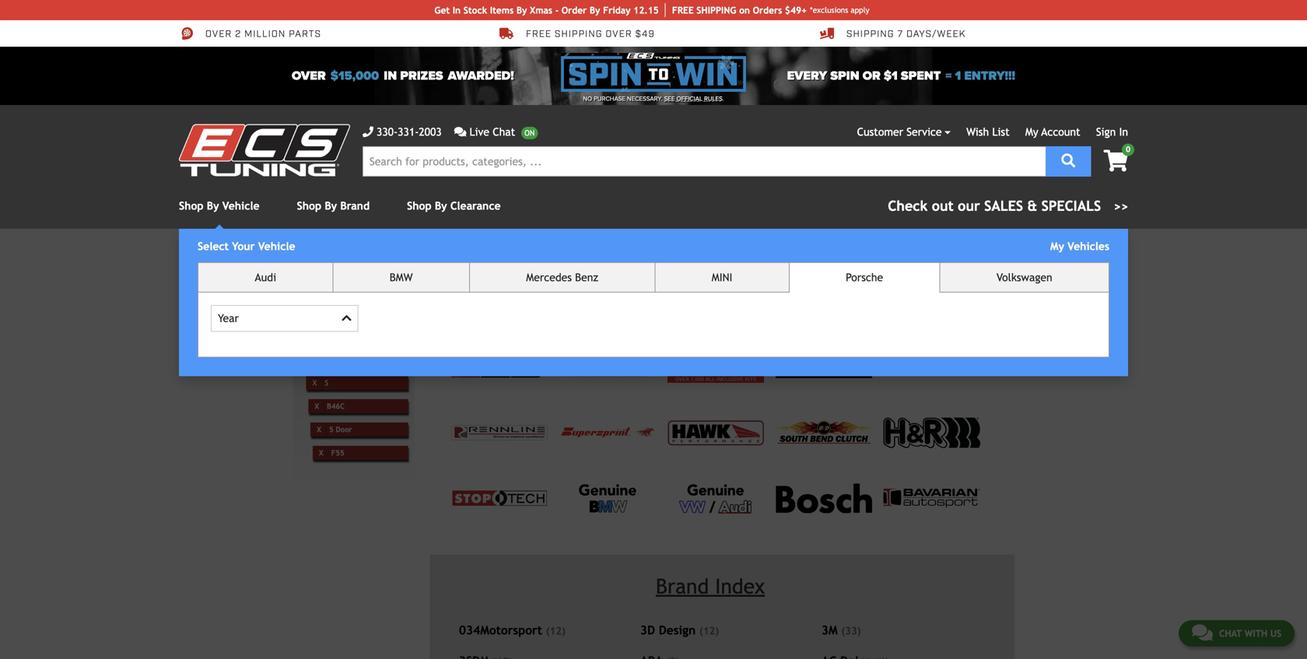 Task type: vqa. For each thing, say whether or not it's contained in the screenshot.
2003
yes



Task type: locate. For each thing, give the bounding box(es) containing it.
0 horizontal spatial door
[[336, 425, 352, 434]]

shop by brand up home page link
[[297, 200, 370, 212]]

0 horizontal spatial mini
[[318, 332, 333, 340]]

0 vertical spatial door
[[937, 257, 959, 269]]

0 vertical spatial chat
[[493, 126, 515, 138]]

0 horizontal spatial cooper
[[323, 355, 348, 364]]

0 horizontal spatial (12)
[[546, 625, 566, 637]]

tab list
[[198, 262, 1110, 358]]

by
[[517, 5, 527, 16], [590, 5, 601, 16], [207, 200, 219, 212], [325, 200, 337, 212], [435, 200, 447, 212], [387, 252, 397, 263]]

south%20bend%20clutch logo image
[[776, 421, 873, 445]]

porsche
[[846, 271, 884, 284]]

door up f55
[[336, 425, 352, 434]]

my vehicles link
[[1051, 240, 1110, 253]]

2
[[235, 28, 242, 40]]

(12) right design
[[700, 625, 719, 637]]

order
[[562, 5, 587, 16]]

0 vertical spatial b46c
[[962, 257, 988, 269]]

shopping cart image
[[1104, 150, 1129, 172]]

0 vertical spatial 5
[[928, 257, 934, 269]]

0 vertical spatial mini
[[856, 257, 879, 269]]

ship
[[697, 5, 716, 16]]

1 horizontal spatial door
[[937, 257, 959, 269]]

by right the order
[[590, 5, 601, 16]]

2 (12) from the left
[[700, 625, 719, 637]]

design
[[659, 623, 696, 637]]

$49+
[[785, 5, 807, 16]]

friday
[[603, 5, 631, 16]]

shop for shop by vehicle link
[[179, 200, 204, 212]]

vehicle up x mini
[[310, 303, 361, 321]]

1 horizontal spatial cooper
[[882, 257, 916, 269]]

prizes
[[400, 69, 443, 83]]

every spin or $1 spent = 1 entry!!!
[[787, 69, 1016, 83]]

(33)
[[842, 625, 861, 637]]

0 horizontal spatial 5
[[329, 425, 334, 434]]

door left clear
[[937, 257, 959, 269]]

cooper up porsche
[[882, 257, 916, 269]]

cooper up x s
[[323, 355, 348, 364]]

(12) inside 3d design (12)
[[700, 625, 719, 637]]

mini for x mini
[[318, 332, 333, 340]]

0 vertical spatial my
[[1026, 126, 1039, 138]]

get in stock items by xmas - order by friday 12.15
[[435, 5, 659, 16]]

over down the "parts"
[[292, 69, 326, 83]]

vehicles
[[1068, 240, 1110, 253]]

mercedes benz
[[526, 271, 599, 284]]

x left f55
[[319, 449, 324, 457]]

or
[[863, 69, 881, 83]]

0 horizontal spatial chat
[[493, 126, 515, 138]]

x down x cooper
[[313, 379, 317, 387]]

x down x s
[[315, 402, 319, 410]]

0 vertical spatial shop by brand
[[297, 200, 370, 212]]

1 vertical spatial b46c
[[327, 402, 345, 410]]

over for over 2 million parts
[[206, 28, 232, 40]]

in right sign
[[1120, 126, 1129, 138]]

mini for 2021 mini cooper s 5 door b46c
[[856, 257, 879, 269]]

1 horizontal spatial chat
[[1220, 628, 1242, 639]]

spin
[[831, 69, 860, 83]]

0 vertical spatial s
[[919, 257, 925, 269]]

my vehicles
[[1051, 240, 1110, 253]]

in
[[384, 69, 397, 83]]

x
[[306, 332, 311, 340], [310, 355, 315, 364], [313, 379, 317, 387], [315, 402, 319, 410], [317, 425, 321, 434], [319, 449, 324, 457]]

12.15
[[634, 5, 659, 16]]

0 horizontal spatial my
[[1026, 126, 1039, 138]]

apply
[[851, 5, 870, 14]]

mini
[[856, 257, 879, 269], [712, 271, 733, 284], [318, 332, 333, 340]]

1 vertical spatial 5
[[329, 425, 334, 434]]

million
[[245, 28, 286, 40]]

1 vertical spatial brand
[[400, 252, 425, 263]]

brand up bmw
[[400, 252, 425, 263]]

1 horizontal spatial s
[[919, 257, 925, 269]]

over
[[606, 28, 633, 40]]

my account link
[[1026, 126, 1081, 138]]

0 horizontal spatial b46c
[[327, 402, 345, 410]]

necessary.
[[627, 95, 663, 103]]

tab list containing audi
[[198, 262, 1110, 358]]

home
[[306, 252, 330, 263]]

0 vertical spatial vehicle
[[222, 200, 260, 212]]

us
[[1271, 628, 1282, 639]]

1 vertical spatial vehicle
[[258, 240, 295, 253]]

330-331-2003
[[377, 126, 442, 138]]

genuine%20bmw logo image
[[578, 483, 638, 514]]

brand up 3d design (12)
[[656, 574, 709, 599]]

1 vertical spatial shop by brand
[[363, 252, 425, 263]]

1 vertical spatial cooper
[[323, 355, 348, 364]]

2 vertical spatial vehicle
[[310, 303, 361, 321]]

1 vertical spatial over
[[292, 69, 326, 83]]

1 vertical spatial in
[[1120, 126, 1129, 138]]

shop right page
[[363, 252, 384, 263]]

no purchase necessary. see official rules .
[[583, 95, 724, 103]]

free shipping over $49 link
[[500, 26, 655, 40]]

1 horizontal spatial mini
[[712, 271, 733, 284]]

5 up x f55
[[329, 425, 334, 434]]

service
[[907, 126, 942, 138]]

chat right live
[[493, 126, 515, 138]]

cooper
[[882, 257, 916, 269], [323, 355, 348, 364]]

0 link
[[1092, 144, 1135, 173]]

2 vertical spatial mini
[[318, 332, 333, 340]]

0 horizontal spatial s
[[325, 379, 329, 387]]

s left clear
[[919, 257, 925, 269]]

2 horizontal spatial mini
[[856, 257, 879, 269]]

(12)
[[546, 625, 566, 637], [700, 625, 719, 637]]

3d design (12)
[[641, 623, 719, 637]]

1 horizontal spatial (12)
[[700, 625, 719, 637]]

(12) inside 034motorsport (12)
[[546, 625, 566, 637]]

0 horizontal spatial in
[[453, 5, 461, 16]]

1 horizontal spatial over
[[292, 69, 326, 83]]

1 (12) from the left
[[546, 625, 566, 637]]

in for get
[[453, 5, 461, 16]]

my account
[[1026, 126, 1081, 138]]

days/week
[[907, 28, 966, 40]]

0 vertical spatial over
[[206, 28, 232, 40]]

1 horizontal spatial in
[[1120, 126, 1129, 138]]

phone image
[[363, 126, 374, 137]]

chat with us
[[1220, 628, 1282, 639]]

shop up select
[[179, 200, 204, 212]]

1 vertical spatial my
[[1051, 240, 1065, 253]]

shipping
[[847, 28, 895, 40]]

index
[[715, 574, 765, 599]]

door
[[937, 257, 959, 269], [336, 425, 352, 434]]

5 left clear
[[928, 257, 934, 269]]

free
[[672, 5, 694, 16]]

1 vertical spatial mini
[[712, 271, 733, 284]]

0 vertical spatial in
[[453, 5, 461, 16]]

1 horizontal spatial brand
[[400, 252, 425, 263]]

shop up home
[[297, 200, 322, 212]]

vehicle
[[222, 200, 260, 212], [258, 240, 295, 253], [310, 303, 361, 321]]

b46c down sales
[[962, 257, 988, 269]]

shop left clearance
[[407, 200, 432, 212]]

chat left the with
[[1220, 628, 1242, 639]]

shop
[[179, 200, 204, 212], [297, 200, 322, 212], [407, 200, 432, 212], [363, 252, 384, 263]]

1 vertical spatial door
[[336, 425, 352, 434]]

clearance
[[451, 200, 501, 212]]

live
[[470, 126, 490, 138]]

x cooper
[[310, 355, 348, 364]]

my left account
[[1026, 126, 1039, 138]]

b46c up x 5 door
[[327, 402, 345, 410]]

wish
[[967, 126, 989, 138]]

my for my account
[[1026, 126, 1039, 138]]

my for my vehicles
[[1051, 240, 1065, 253]]

bmw
[[390, 271, 413, 284]]

s
[[919, 257, 925, 269], [325, 379, 329, 387]]

(12) right 034motorsport
[[546, 625, 566, 637]]

brand up page
[[340, 200, 370, 212]]

audi
[[255, 271, 276, 284]]

vehicle up the your
[[222, 200, 260, 212]]

s down x cooper
[[325, 379, 329, 387]]

sign
[[1097, 126, 1116, 138]]

select your vehicle
[[198, 240, 295, 253]]

free ship ping on orders $49+ *exclusions apply
[[672, 5, 870, 16]]

my left vehicles at the right
[[1051, 240, 1065, 253]]

customer service
[[858, 126, 942, 138]]

over left 2
[[206, 28, 232, 40]]

my
[[1026, 126, 1039, 138], [1051, 240, 1065, 253]]

assembled%20by%20ecs logo image
[[668, 352, 764, 383]]

in right "get"
[[453, 5, 461, 16]]

1 horizontal spatial 5
[[928, 257, 934, 269]]

shop by brand up bmw
[[363, 252, 425, 263]]

x down x mini
[[310, 355, 315, 364]]

x up x cooper
[[306, 332, 311, 340]]

1 horizontal spatial b46c
[[962, 257, 988, 269]]

sales & specials link
[[888, 195, 1129, 216]]

shop for the shop by brand "link"
[[297, 200, 322, 212]]

034motorsport (12)
[[459, 623, 566, 637]]

0 horizontal spatial over
[[206, 28, 232, 40]]

x down x b46c
[[317, 425, 321, 434]]

vehicle up audi
[[258, 240, 295, 253]]

x for x s
[[313, 379, 317, 387]]

shop by brand
[[297, 200, 370, 212], [363, 252, 425, 263]]

0 vertical spatial cooper
[[882, 257, 916, 269]]

search image
[[1062, 154, 1076, 168]]

over
[[206, 28, 232, 40], [292, 69, 326, 83]]

official
[[677, 95, 703, 103]]

every
[[787, 69, 828, 83]]

2 horizontal spatial brand
[[656, 574, 709, 599]]

h%26r logo image
[[884, 418, 981, 448]]

0 vertical spatial brand
[[340, 200, 370, 212]]

by up home page link
[[325, 200, 337, 212]]

1 horizontal spatial my
[[1051, 240, 1065, 253]]

comments image
[[454, 126, 467, 137]]

shop by clearance
[[407, 200, 501, 212]]

mini inside tab list
[[712, 271, 733, 284]]

home page
[[306, 252, 352, 263]]



Task type: describe. For each thing, give the bounding box(es) containing it.
shop by clearance link
[[407, 200, 501, 212]]

xmas
[[530, 5, 553, 16]]

with
[[1245, 628, 1268, 639]]

free
[[526, 28, 552, 40]]

2003
[[419, 126, 442, 138]]

0 horizontal spatial brand
[[340, 200, 370, 212]]

2021 mini cooper s 5 door b46c
[[829, 257, 988, 269]]

330-
[[377, 126, 398, 138]]

x for x cooper
[[310, 355, 315, 364]]

specials
[[1042, 198, 1102, 214]]

*exclusions
[[810, 5, 849, 14]]

ping
[[716, 5, 737, 16]]

rules
[[704, 95, 723, 103]]

rennline logo image
[[451, 425, 548, 441]]

genuine%20volkswagen%20audi logo image
[[678, 483, 754, 514]]

1 vertical spatial chat
[[1220, 628, 1242, 639]]

over $15,000 in prizes
[[292, 69, 443, 83]]

parts
[[289, 28, 321, 40]]

*exclusions apply link
[[810, 4, 870, 16]]

see official rules link
[[664, 94, 723, 104]]

mercedes
[[526, 271, 572, 284]]

1 vertical spatial s
[[325, 379, 329, 387]]

customer service button
[[858, 124, 951, 140]]

account
[[1042, 126, 1081, 138]]

f55
[[331, 449, 345, 457]]

over for over $15,000 in prizes
[[292, 69, 326, 83]]

by up bmw
[[387, 252, 397, 263]]

clear link
[[971, 257, 1002, 268]]

stoptech logo image
[[451, 490, 548, 507]]

3m
[[822, 623, 838, 637]]

free shipping over $49
[[526, 28, 655, 40]]

by left clearance
[[435, 200, 447, 212]]

ecs tuning image
[[179, 124, 350, 176]]

customer
[[858, 126, 904, 138]]

331-
[[398, 126, 419, 138]]

ecs logo image
[[451, 357, 548, 378]]

2 vertical spatial brand
[[656, 574, 709, 599]]

your
[[232, 240, 255, 253]]

=
[[946, 69, 952, 83]]

&
[[1028, 198, 1038, 214]]

3m (33)
[[822, 623, 861, 637]]

over 2 million parts
[[206, 28, 321, 40]]

sales
[[985, 198, 1024, 214]]

on
[[740, 5, 750, 16]]

$49
[[636, 28, 655, 40]]

purchase
[[594, 95, 626, 103]]

Search text field
[[363, 146, 1046, 177]]

shop by vehicle link
[[179, 200, 260, 212]]

sign in link
[[1097, 126, 1129, 138]]

x s
[[313, 379, 329, 387]]

in for sign
[[1120, 126, 1129, 138]]

034motorsport
[[459, 623, 543, 637]]

sign in
[[1097, 126, 1129, 138]]

list
[[993, 126, 1010, 138]]

benz
[[575, 271, 599, 284]]

x 5 door
[[317, 425, 352, 434]]

live chat
[[470, 126, 515, 138]]

schwaben logo image
[[776, 356, 873, 379]]

shipping 7 days/week link
[[820, 26, 966, 40]]

wish list link
[[967, 126, 1010, 138]]

x for x 5 door
[[317, 425, 321, 434]]

ecs tuning 'spin to win' contest logo image
[[561, 53, 747, 92]]

clear
[[971, 257, 995, 267]]

by up select
[[207, 200, 219, 212]]

supersprint logo image
[[560, 426, 656, 440]]

x for x f55
[[319, 449, 324, 457]]

shop by vehicle
[[179, 200, 260, 212]]

select
[[198, 240, 229, 253]]

spent
[[901, 69, 941, 83]]

over 2 million parts link
[[179, 26, 321, 40]]

1
[[956, 69, 962, 83]]

shop for the shop by clearance link
[[407, 200, 432, 212]]

3d
[[641, 623, 655, 637]]

0
[[1126, 145, 1131, 154]]

brand index
[[656, 574, 765, 599]]

volkswagen
[[997, 271, 1053, 284]]

vehicle for shop by vehicle
[[222, 200, 260, 212]]

$15,000
[[331, 69, 379, 83]]

home page link
[[306, 252, 360, 263]]

bavarian%20autosport logo image
[[884, 489, 981, 508]]

hawk logo image
[[668, 420, 765, 446]]

shipping
[[555, 28, 603, 40]]

x b46c
[[315, 402, 345, 410]]

bosch logo image
[[776, 484, 873, 513]]

330-331-2003 link
[[363, 124, 442, 140]]

$1
[[884, 69, 898, 83]]

see
[[664, 95, 675, 103]]

entry!!!
[[965, 69, 1016, 83]]

x for x mini
[[306, 332, 311, 340]]

year
[[218, 312, 239, 325]]

2021
[[829, 257, 853, 269]]

page
[[333, 252, 352, 263]]

x for x b46c
[[315, 402, 319, 410]]

stock
[[464, 5, 487, 16]]

items
[[490, 5, 514, 16]]

sales & specials
[[985, 198, 1102, 214]]

no
[[583, 95, 593, 103]]

turner%20motorsport logo image
[[560, 358, 656, 377]]

vehicle for select your vehicle
[[258, 240, 295, 253]]

by left xmas
[[517, 5, 527, 16]]

alzor logo image
[[884, 360, 981, 375]]



